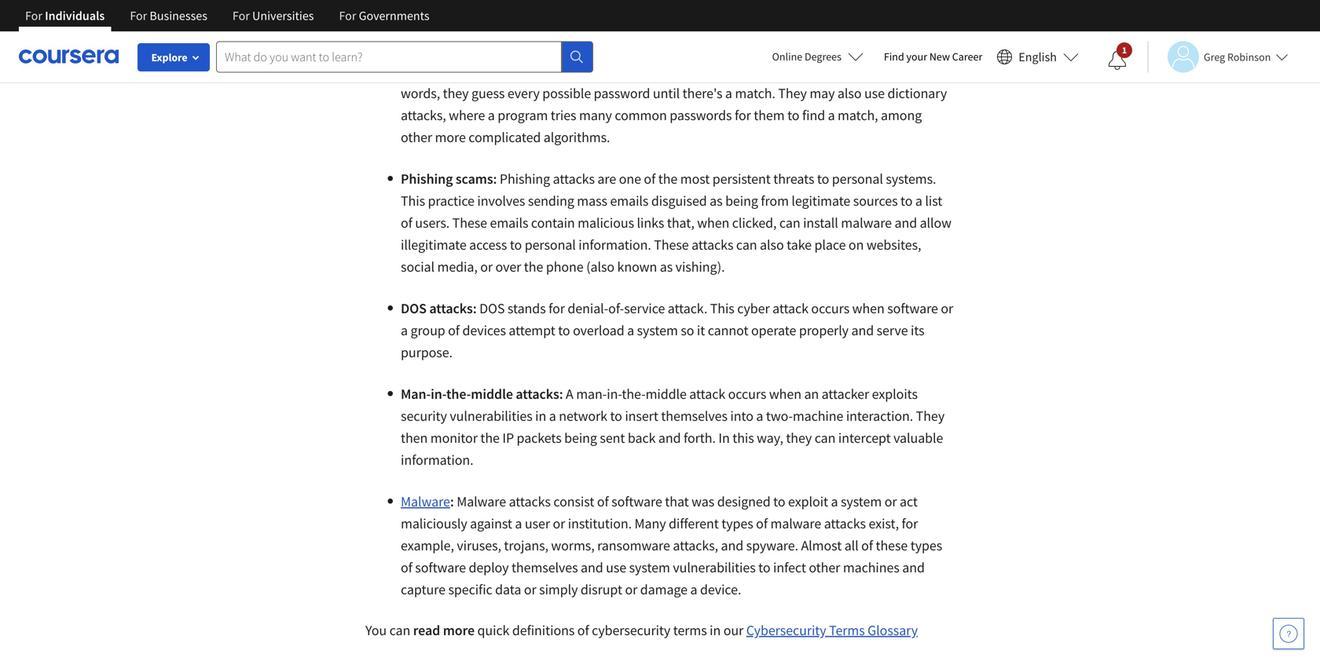 Task type: locate. For each thing, give the bounding box(es) containing it.
attacks up all
[[824, 515, 866, 533]]

0 horizontal spatial when
[[697, 214, 730, 232]]

0 vertical spatial being
[[725, 192, 758, 210]]

1 horizontal spatial software
[[612, 493, 662, 511]]

being down persistent
[[725, 192, 758, 210]]

1 horizontal spatial access
[[825, 40, 863, 58]]

these down that,
[[654, 236, 689, 254]]

most up steal
[[696, 18, 725, 36]]

0 vertical spatial in
[[889, 62, 900, 80]]

for inside password cracking is one of the most widespread methods for fraudulently gaining system access. attackers use various tactics to steal passwords to access personal information or sensitive data. password crackers sometimes use
[[854, 18, 870, 36]]

for right stands
[[549, 300, 565, 318]]

1 horizontal spatial they
[[786, 429, 812, 447]]

and right back
[[658, 429, 681, 447]]

1 vertical spatial they
[[916, 407, 945, 425]]

for down act at the right of the page
[[902, 515, 918, 533]]

0 horizontal spatial occurs
[[728, 385, 767, 403]]

0 vertical spatial also
[[838, 84, 862, 102]]

0 horizontal spatial in
[[719, 429, 730, 447]]

0 vertical spatial passwords
[[745, 40, 808, 58]]

2 horizontal spatial software
[[887, 300, 938, 318]]

glossary
[[868, 622, 918, 640]]

themselves inside malware attacks consist of software that was designed to exploit a system or act maliciously against a user or institution. many different types of malware attacks exist, for example, viruses, trojans, worms, ransomware attacks, and spyware. almost all of these types of software deploy themselves and use system vulnerabilities to infect other machines and capture specific data or simply disrupt or damage a device.
[[512, 559, 578, 577]]

1 horizontal spatial emails
[[610, 192, 649, 210]]

1 horizontal spatial they
[[916, 407, 945, 425]]

the right over
[[524, 258, 543, 276]]

or inside password cracking is one of the most widespread methods for fraudulently gaining system access. attackers use various tactics to steal passwords to access personal information or sensitive data. password crackers sometimes use
[[473, 62, 485, 80]]

0 horizontal spatial being
[[564, 429, 597, 447]]

the- inside a man-in-the-middle attack occurs when an attacker exploits security vulnerabilities in a network to insert themselves into a two-machine interaction. they then monitor the ip packets being sent back and forth. in this way, they can intercept valuable information.
[[622, 385, 646, 403]]

phone
[[546, 258, 584, 276]]

use inside the in other words, they guess every possible password until there's a match. they may also use dictionary attacks, where a program tries many common passwords for them to find a match, among other more complicated algorithms.
[[864, 84, 885, 102]]

one inside password cracking is one of the most widespread methods for fraudulently gaining system access. attackers use various tactics to steal passwords to access personal information or sensitive data. password crackers sometimes use
[[634, 18, 657, 36]]

0 horizontal spatial middle
[[471, 385, 513, 403]]

1 horizontal spatial vulnerabilities
[[673, 559, 756, 577]]

help center image
[[1279, 625, 1298, 644]]

known
[[617, 258, 657, 276]]

robinson
[[1228, 50, 1271, 64]]

1 horizontal spatial password
[[512, 18, 568, 36]]

0 horizontal spatial they
[[443, 84, 469, 102]]

1 vertical spatial attacks,
[[673, 537, 718, 555]]

vishing).
[[676, 258, 725, 276]]

attacks, down words,
[[401, 106, 446, 124]]

software up many
[[612, 493, 662, 511]]

password up gaining
[[401, 18, 459, 36]]

malware down exploit
[[771, 515, 821, 533]]

1 vertical spatial when
[[852, 300, 885, 318]]

1 malware from the left
[[401, 493, 450, 511]]

the up tactics
[[674, 18, 693, 36]]

passwords inside the in other words, they guess every possible password until there's a match. they may also use dictionary attacks, where a program tries many common passwords for them to find a match, among other more complicated algorithms.
[[670, 106, 732, 124]]

they up where
[[443, 84, 469, 102]]

one
[[634, 18, 657, 36], [619, 170, 641, 188]]

of right the definitions
[[577, 622, 589, 640]]

2 the- from the left
[[622, 385, 646, 403]]

1 vertical spatial attacks:
[[429, 300, 477, 318]]

1 vertical spatial in
[[719, 429, 730, 447]]

malware down sources
[[841, 214, 892, 232]]

0 horizontal spatial malware
[[401, 493, 450, 511]]

passwords down there's
[[670, 106, 732, 124]]

for inside dos stands for denial-of-service attack. this cyber attack occurs when software or a group of devices attempt to overload a system so it cannot operate properly and serve its purpose.
[[549, 300, 565, 318]]

0 vertical spatial when
[[697, 214, 730, 232]]

1 horizontal spatial middle
[[646, 385, 687, 403]]

degrees
[[805, 50, 842, 64]]

0 vertical spatial attack
[[773, 300, 809, 318]]

0 horizontal spatial malware
[[771, 515, 821, 533]]

the
[[674, 18, 693, 36], [658, 170, 678, 188], [524, 258, 543, 276], [480, 429, 500, 447]]

most inside phishing attacks are one of the most persistent threats to personal systems. this practice involves sending mass emails disguised as being from legitimate sources to a list of users. these emails contain malicious links that, when clicked, can install malware and allow illegitimate access to personal information. these attacks can also take place on websites, social media, or over the phone (also known as vishing).
[[680, 170, 710, 188]]

of up institution.
[[597, 493, 609, 511]]

1 horizontal spatial this
[[710, 300, 735, 318]]

1 horizontal spatial the-
[[622, 385, 646, 403]]

2 vertical spatial when
[[769, 385, 802, 403]]

they right way, at bottom right
[[786, 429, 812, 447]]

0 vertical spatial software
[[887, 300, 938, 318]]

steal
[[715, 40, 743, 58]]

attacks: for dos
[[429, 300, 477, 318]]

for left businesses
[[130, 8, 147, 24]]

0 vertical spatial one
[[634, 18, 657, 36]]

of up spyware. at the right bottom of the page
[[756, 515, 768, 533]]

2 dos from the left
[[479, 300, 505, 318]]

What do you want to learn? text field
[[216, 41, 562, 73]]

valuable
[[894, 429, 943, 447]]

1 vertical spatial attack
[[689, 385, 726, 403]]

over
[[496, 258, 521, 276]]

attacks
[[553, 170, 595, 188], [692, 236, 734, 254], [509, 493, 551, 511], [824, 515, 866, 533]]

other down almost at the right of page
[[809, 559, 840, 577]]

exploit
[[788, 493, 828, 511]]

a down sometimes
[[725, 84, 732, 102]]

these down 'practice'
[[452, 214, 487, 232]]

to up the force
[[810, 40, 822, 58]]

more
[[435, 128, 466, 146], [443, 622, 475, 640]]

being inside phishing attacks are one of the most persistent threats to personal systems. this practice involves sending mass emails disguised as being from legitimate sources to a list of users. these emails contain malicious links that, when clicked, can install malware and allow illegitimate access to personal information. these attacks can also take place on websites, social media, or over the phone (also known as vishing).
[[725, 192, 758, 210]]

1 horizontal spatial other
[[809, 559, 840, 577]]

1 vertical spatial being
[[564, 429, 597, 447]]

they inside a man-in-the-middle attack occurs when an attacker exploits security vulnerabilities in a network to insert themselves into a two-machine interaction. they then monitor the ip packets being sent back and forth. in this way, they can intercept valuable information.
[[786, 429, 812, 447]]

0 vertical spatial attacks:
[[461, 18, 509, 36]]

brute
[[775, 62, 806, 80]]

emails down involves
[[490, 214, 528, 232]]

3 for from the left
[[233, 8, 250, 24]]

0 vertical spatial occurs
[[811, 300, 850, 318]]

1 vertical spatial passwords
[[670, 106, 732, 124]]

cybersecurity terms glossary link
[[746, 622, 918, 640]]

for for universities
[[233, 8, 250, 24]]

in left our in the right of the page
[[710, 622, 721, 640]]

to down spyware. at the right bottom of the page
[[759, 559, 771, 577]]

password attacks:
[[401, 18, 512, 36]]

1 horizontal spatial themselves
[[661, 407, 728, 425]]

0 horizontal spatial vulnerabilities
[[450, 407, 533, 425]]

0 vertical spatial malware
[[841, 214, 892, 232]]

as right known at the top of the page
[[660, 258, 673, 276]]

they inside the in other words, they guess every possible password until there's a match. they may also use dictionary attacks, where a program tries many common passwords for them to find a match, among other more complicated algorithms.
[[778, 84, 807, 102]]

users.
[[415, 214, 450, 232]]

links
[[637, 214, 664, 232]]

to inside the in other words, they guess every possible password until there's a match. they may also use dictionary attacks, where a program tries many common passwords for them to find a match, among other more complicated algorithms.
[[788, 106, 800, 124]]

1 vertical spatial occurs
[[728, 385, 767, 403]]

more right read
[[443, 622, 475, 640]]

to up sent
[[610, 407, 622, 425]]

1 horizontal spatial also
[[838, 84, 862, 102]]

0 vertical spatial most
[[696, 18, 725, 36]]

types right these
[[911, 537, 942, 555]]

attacks, inside the in other words, they guess every possible password until there's a match. they may also use dictionary attacks, where a program tries many common passwords for them to find a match, among other more complicated algorithms.
[[401, 106, 446, 124]]

the inside a man-in-the-middle attack occurs when an attacker exploits security vulnerabilities in a network to insert themselves into a two-machine interaction. they then monitor the ip packets being sent back and forth. in this way, they can intercept valuable information.
[[480, 429, 500, 447]]

act
[[900, 493, 918, 511]]

data.
[[542, 62, 571, 80]]

1 vertical spatial themselves
[[512, 559, 578, 577]]

attacks up vishing).
[[692, 236, 734, 254]]

occurs inside dos stands for denial-of-service attack. this cyber attack occurs when software or a group of devices attempt to overload a system so it cannot operate properly and serve its purpose.
[[811, 300, 850, 318]]

access up over
[[469, 236, 507, 254]]

1 vertical spatial this
[[710, 300, 735, 318]]

1 vertical spatial other
[[401, 128, 432, 146]]

one right are
[[619, 170, 641, 188]]

a inside phishing attacks are one of the most persistent threats to personal systems. this practice involves sending mass emails disguised as being from legitimate sources to a list of users. these emails contain malicious links that, when clicked, can install malware and allow illegitimate access to personal information. these attacks can also take place on websites, social media, or over the phone (also known as vishing).
[[915, 192, 923, 210]]

2 for from the left
[[130, 8, 147, 24]]

attacks: up access.
[[461, 18, 509, 36]]

phishing inside phishing attacks are one of the most persistent threats to personal systems. this practice involves sending mass emails disguised as being from legitimate sources to a list of users. these emails contain malicious links that, when clicked, can install malware and allow illegitimate access to personal information. these attacks can also take place on websites, social media, or over the phone (also known as vishing).
[[500, 170, 550, 188]]

None search field
[[216, 41, 593, 73]]

career
[[952, 50, 983, 64]]

0 vertical spatial themselves
[[661, 407, 728, 425]]

personal down fraudulently
[[866, 40, 917, 58]]

0 horizontal spatial attacks,
[[401, 106, 446, 124]]

for down "match."
[[735, 106, 751, 124]]

1 horizontal spatial being
[[725, 192, 758, 210]]

information
[[401, 62, 470, 80]]

malware for attacks
[[457, 493, 506, 511]]

when up 'serve'
[[852, 300, 885, 318]]

vulnerabilities inside malware attacks consist of software that was designed to exploit a system or act maliciously against a user or institution. many different types of malware attacks exist, for example, viruses, trojans, worms, ransomware attacks, and spyware. almost all of these types of software deploy themselves and use system vulnerabilities to infect other machines and capture specific data or simply disrupt or damage a device.
[[673, 559, 756, 577]]

1 horizontal spatial attack
[[773, 300, 809, 318]]

one inside phishing attacks are one of the most persistent threats to personal systems. this practice involves sending mass emails disguised as being from legitimate sources to a list of users. these emails contain malicious links that, when clicked, can install malware and allow illegitimate access to personal information. these attacks can also take place on websites, social media, or over the phone (also known as vishing).
[[619, 170, 641, 188]]

personal
[[866, 40, 917, 58], [832, 170, 883, 188], [525, 236, 576, 254]]

attacker
[[822, 385, 869, 403]]

system down service at the top
[[637, 322, 678, 340]]

1 horizontal spatial malware
[[841, 214, 892, 232]]

in-
[[431, 385, 446, 403], [607, 385, 622, 403]]

0 horizontal spatial password
[[401, 18, 459, 36]]

methods
[[799, 18, 851, 36]]

2 horizontal spatial when
[[852, 300, 885, 318]]

a left user at the bottom left
[[515, 515, 522, 533]]

can
[[780, 214, 800, 232], [736, 236, 757, 254], [815, 429, 836, 447], [389, 622, 410, 640]]

occurs
[[811, 300, 850, 318], [728, 385, 767, 403]]

sensitive
[[488, 62, 539, 80]]

attacks: up group
[[429, 300, 477, 318]]

dos for attacks:
[[401, 300, 427, 318]]

1 horizontal spatial in-
[[607, 385, 622, 403]]

themselves up forth.
[[661, 407, 728, 425]]

explore
[[151, 50, 187, 64]]

the- up the security
[[446, 385, 471, 403]]

1 horizontal spatial when
[[769, 385, 802, 403]]

phishing
[[401, 170, 453, 188], [500, 170, 550, 188]]

1 phishing from the left
[[401, 170, 453, 188]]

new
[[930, 50, 950, 64]]

1 dos from the left
[[401, 300, 427, 318]]

1 horizontal spatial attacks,
[[673, 537, 718, 555]]

a man-in-the-middle attack occurs when an attacker exploits security vulnerabilities in a network to insert themselves into a two-machine interaction. they then monitor the ip packets being sent back and forth. in this way, they can intercept valuable information.
[[401, 385, 945, 469]]

to down systems. on the top of page
[[901, 192, 913, 210]]

types
[[722, 515, 753, 533], [911, 537, 942, 555]]

middle up ip
[[471, 385, 513, 403]]

0 horizontal spatial in
[[535, 407, 546, 425]]

1 horizontal spatial phishing
[[500, 170, 550, 188]]

2 in- from the left
[[607, 385, 622, 403]]

software down example,
[[415, 559, 466, 577]]

man-in-the-middle attacks:
[[401, 385, 566, 403]]

in left this in the right of the page
[[719, 429, 730, 447]]

system down password attacks:
[[447, 40, 488, 58]]

they inside a man-in-the-middle attack occurs when an attacker exploits security vulnerabilities in a network to insert themselves into a two-machine interaction. they then monitor the ip packets being sent back and forth. in this way, they can intercept valuable information.
[[916, 407, 945, 425]]

two-
[[766, 407, 793, 425]]

attacks, down different
[[673, 537, 718, 555]]

ip
[[502, 429, 514, 447]]

2 vertical spatial software
[[415, 559, 466, 577]]

0 horizontal spatial they
[[778, 84, 807, 102]]

1 vertical spatial types
[[911, 537, 942, 555]]

0 horizontal spatial as
[[660, 258, 673, 276]]

2 middle from the left
[[646, 385, 687, 403]]

1 horizontal spatial in
[[889, 62, 900, 80]]

purpose.
[[401, 344, 453, 362]]

english button
[[990, 31, 1085, 83]]

common
[[615, 106, 667, 124]]

every
[[508, 84, 540, 102]]

mass
[[577, 192, 607, 210]]

to
[[700, 40, 712, 58], [810, 40, 822, 58], [788, 106, 800, 124], [817, 170, 829, 188], [901, 192, 913, 210], [510, 236, 522, 254], [558, 322, 570, 340], [610, 407, 622, 425], [773, 493, 786, 511], [759, 559, 771, 577]]

to up over
[[510, 236, 522, 254]]

for universities
[[233, 8, 314, 24]]

device.
[[700, 581, 741, 599]]

this inside dos stands for denial-of-service attack. this cyber attack occurs when software or a group of devices attempt to overload a system so it cannot operate properly and serve its purpose.
[[710, 300, 735, 318]]

attacks up user at the bottom left
[[509, 493, 551, 511]]

practice
[[428, 192, 475, 210]]

as
[[710, 192, 723, 210], [660, 258, 673, 276]]

show notifications image
[[1108, 51, 1127, 70]]

dos stands for denial-of-service attack. this cyber attack occurs when software or a group of devices attempt to overload a system so it cannot operate properly and serve its purpose.
[[401, 300, 953, 362]]

one right is
[[634, 18, 657, 36]]

0 vertical spatial information.
[[579, 236, 651, 254]]

attempt
[[509, 322, 555, 340]]

0 vertical spatial these
[[452, 214, 487, 232]]

0 horizontal spatial access
[[469, 236, 507, 254]]

1 vertical spatial software
[[612, 493, 662, 511]]

a left list
[[915, 192, 923, 210]]

phishing up involves
[[500, 170, 550, 188]]

0 horizontal spatial the-
[[446, 385, 471, 403]]

1 vertical spatial also
[[760, 236, 784, 254]]

match,
[[838, 106, 878, 124]]

the-
[[446, 385, 471, 403], [622, 385, 646, 403]]

0 vertical spatial other
[[903, 62, 935, 80]]

in- up the security
[[431, 385, 446, 403]]

0 vertical spatial they
[[443, 84, 469, 102]]

0 vertical spatial personal
[[866, 40, 917, 58]]

access inside password cracking is one of the most widespread methods for fraudulently gaining system access. attackers use various tactics to steal passwords to access personal information or sensitive data. password crackers sometimes use
[[825, 40, 863, 58]]

themselves inside a man-in-the-middle attack occurs when an attacker exploits security vulnerabilities in a network to insert themselves into a two-machine interaction. they then monitor the ip packets being sent back and forth. in this way, they can intercept valuable information.
[[661, 407, 728, 425]]

4 for from the left
[[339, 8, 356, 24]]

1 horizontal spatial occurs
[[811, 300, 850, 318]]

the- up "insert"
[[622, 385, 646, 403]]

0 horizontal spatial software
[[415, 559, 466, 577]]

(also
[[586, 258, 615, 276]]

vulnerabilities
[[450, 407, 533, 425], [673, 559, 756, 577]]

1 in- from the left
[[431, 385, 446, 403]]

passwords up brute
[[745, 40, 808, 58]]

2 malware from the left
[[457, 493, 506, 511]]

2 horizontal spatial password
[[574, 62, 630, 80]]

for for governments
[[339, 8, 356, 24]]

may
[[810, 84, 835, 102]]

0 vertical spatial as
[[710, 192, 723, 210]]

1 horizontal spatial malware
[[457, 493, 506, 511]]

0 vertical spatial access
[[825, 40, 863, 58]]

0 horizontal spatial also
[[760, 236, 784, 254]]

malware
[[401, 493, 450, 511], [457, 493, 506, 511]]

also inside the in other words, they guess every possible password until there's a match. they may also use dictionary attacks, where a program tries many common passwords for them to find a match, among other more complicated algorithms.
[[838, 84, 862, 102]]

or inside dos stands for denial-of-service attack. this cyber attack occurs when software or a group of devices attempt to overload a system so it cannot operate properly and serve its purpose.
[[941, 300, 953, 318]]

phishing up 'practice'
[[401, 170, 453, 188]]

to inside dos stands for denial-of-service attack. this cyber attack occurs when software or a group of devices attempt to overload a system so it cannot operate properly and serve its purpose.
[[558, 322, 570, 340]]

malware link
[[401, 493, 450, 511]]

more inside the in other words, they guess every possible password until there's a match. they may also use dictionary attacks, where a program tries many common passwords for them to find a match, among other more complicated algorithms.
[[435, 128, 466, 146]]

0 horizontal spatial information.
[[401, 451, 473, 469]]

most inside password cracking is one of the most widespread methods for fraudulently gaining system access. attackers use various tactics to steal passwords to access personal information or sensitive data. password crackers sometimes use
[[696, 18, 725, 36]]

in up "packets"
[[535, 407, 546, 425]]

middle
[[471, 385, 513, 403], [646, 385, 687, 403]]

0 horizontal spatial other
[[401, 128, 432, 146]]

is
[[622, 18, 632, 36]]

other up dictionary
[[903, 62, 935, 80]]

governments
[[359, 8, 430, 24]]

this up users.
[[401, 192, 425, 210]]

personal up sources
[[832, 170, 883, 188]]

this up cannot
[[710, 300, 735, 318]]

when inside dos stands for denial-of-service attack. this cyber attack occurs when software or a group of devices attempt to overload a system so it cannot operate properly and serve its purpose.
[[852, 300, 885, 318]]

our
[[724, 622, 744, 640]]

for right methods
[[854, 18, 870, 36]]

0 horizontal spatial this
[[401, 192, 425, 210]]

most
[[696, 18, 725, 36], [680, 170, 710, 188]]

2 phishing from the left
[[500, 170, 550, 188]]

personal inside password cracking is one of the most widespread methods for fraudulently gaining system access. attackers use various tactics to steal passwords to access personal information or sensitive data. password crackers sometimes use
[[866, 40, 917, 58]]

individuals
[[45, 8, 105, 24]]

attacks,
[[401, 106, 446, 124], [673, 537, 718, 555]]

occurs inside a man-in-the-middle attack occurs when an attacker exploits security vulnerabilities in a network to insert themselves into a two-machine interaction. they then monitor the ip packets being sent back and forth. in this way, they can intercept valuable information.
[[728, 385, 767, 403]]

ransomware
[[597, 537, 670, 555]]

for left universities
[[233, 8, 250, 24]]

other down words,
[[401, 128, 432, 146]]

websites,
[[867, 236, 921, 254]]

they
[[443, 84, 469, 102], [786, 429, 812, 447]]

attack up forth.
[[689, 385, 726, 403]]

malware inside malware attacks consist of software that was designed to exploit a system or act maliciously against a user or institution. many different types of malware attacks exist, for example, viruses, trojans, worms, ransomware attacks, and spyware. almost all of these types of software deploy themselves and use system vulnerabilities to infect other machines and capture specific data or simply disrupt or damage a device.
[[771, 515, 821, 533]]

can right you
[[389, 622, 410, 640]]

damage
[[640, 581, 688, 599]]

1 horizontal spatial passwords
[[745, 40, 808, 58]]

more down where
[[435, 128, 466, 146]]

1 for from the left
[[25, 8, 42, 24]]

spyware.
[[746, 537, 798, 555]]

in inside the in other words, they guess every possible password until there's a match. they may also use dictionary attacks, where a program tries many common passwords for them to find a match, among other more complicated algorithms.
[[889, 62, 900, 80]]

where
[[449, 106, 485, 124]]

of up tactics
[[659, 18, 671, 36]]

1 horizontal spatial information.
[[579, 236, 651, 254]]

disguised
[[651, 192, 707, 210]]

emails up links
[[610, 192, 649, 210]]

use down the "attacks."
[[864, 84, 885, 102]]

password for attacks:
[[401, 18, 459, 36]]

when right that,
[[697, 214, 730, 232]]

being inside a man-in-the-middle attack occurs when an attacker exploits security vulnerabilities in a network to insert themselves into a two-machine interaction. they then monitor the ip packets being sent back and forth. in this way, they can intercept valuable information.
[[564, 429, 597, 447]]

dos inside dos stands for denial-of-service attack. this cyber attack occurs when software or a group of devices attempt to overload a system so it cannot operate properly and serve its purpose.
[[479, 300, 505, 318]]

to right attempt
[[558, 322, 570, 340]]

0 vertical spatial in
[[535, 407, 546, 425]]

a left group
[[401, 322, 408, 340]]

2 vertical spatial other
[[809, 559, 840, 577]]

system up the damage
[[629, 559, 670, 577]]

of-
[[608, 300, 624, 318]]

and down these
[[902, 559, 925, 577]]

banner navigation
[[13, 0, 442, 31]]

passwords
[[745, 40, 808, 58], [670, 106, 732, 124]]

explore button
[[138, 43, 210, 72]]

man-
[[576, 385, 607, 403]]

to left the find
[[788, 106, 800, 124]]

0 horizontal spatial types
[[722, 515, 753, 533]]

dos up group
[[401, 300, 427, 318]]

when up the two-
[[769, 385, 802, 403]]

use up disrupt
[[606, 559, 626, 577]]

phishing scams:
[[401, 170, 500, 188]]

and up websites,
[[895, 214, 917, 232]]

of left users.
[[401, 214, 412, 232]]

0 horizontal spatial themselves
[[512, 559, 578, 577]]

information. inside phishing attacks are one of the most persistent threats to personal systems. this practice involves sending mass emails disguised as being from legitimate sources to a list of users. these emails contain malicious links that, when clicked, can install malware and allow illegitimate access to personal information. these attacks can also take place on websites, social media, or over the phone (also known as vishing).
[[579, 236, 651, 254]]

vulnerabilities up device.
[[673, 559, 756, 577]]

middle inside a man-in-the-middle attack occurs when an attacker exploits security vulnerabilities in a network to insert themselves into a two-machine interaction. they then monitor the ip packets being sent back and forth. in this way, they can intercept valuable information.
[[646, 385, 687, 403]]

most up disguised
[[680, 170, 710, 188]]

machine
[[793, 407, 844, 425]]

persistent
[[713, 170, 771, 188]]

0 vertical spatial attacks,
[[401, 106, 446, 124]]

0 horizontal spatial passwords
[[670, 106, 732, 124]]

malware inside malware attacks consist of software that was designed to exploit a system or act maliciously against a user or institution. many different types of malware attacks exist, for example, viruses, trojans, worms, ransomware attacks, and spyware. almost all of these types of software deploy themselves and use system vulnerabilities to infect other machines and capture specific data or simply disrupt or damage a device.
[[457, 493, 506, 511]]

monitor
[[430, 429, 478, 447]]

password up attackers
[[512, 18, 568, 36]]



Task type: describe. For each thing, give the bounding box(es) containing it.
one for is
[[634, 18, 657, 36]]

system up exist,
[[841, 493, 882, 511]]

attack inside a man-in-the-middle attack occurs when an attacker exploits security vulnerabilities in a network to insert themselves into a two-machine interaction. they then monitor the ip packets being sent back and forth. in this way, they can intercept valuable information.
[[689, 385, 726, 403]]

can down clicked,
[[736, 236, 757, 254]]

1 horizontal spatial types
[[911, 537, 942, 555]]

attack.
[[668, 300, 707, 318]]

list
[[925, 192, 942, 210]]

a right exploit
[[831, 493, 838, 511]]

information. inside a man-in-the-middle attack occurs when an attacker exploits security vulnerabilities in a network to insert themselves into a two-machine interaction. they then monitor the ip packets being sent back and forth. in this way, they can intercept valuable information.
[[401, 451, 473, 469]]

for inside the in other words, they guess every possible password until there's a match. they may also use dictionary attacks, where a program tries many common passwords for them to find a match, among other more complicated algorithms.
[[735, 106, 751, 124]]

0 horizontal spatial emails
[[490, 214, 528, 232]]

0 horizontal spatial these
[[452, 214, 487, 232]]

almost
[[801, 537, 842, 555]]

algorithms.
[[544, 128, 610, 146]]

0 vertical spatial types
[[722, 515, 753, 533]]

use down cracking
[[591, 40, 611, 58]]

cybersecurity
[[592, 622, 671, 640]]

machines
[[843, 559, 900, 577]]

way,
[[757, 429, 783, 447]]

sending
[[528, 192, 574, 210]]

sent
[[600, 429, 625, 447]]

attacks up mass
[[553, 170, 595, 188]]

you can read more quick definitions of cybersecurity terms in our cybersecurity terms glossary
[[365, 622, 918, 640]]

most for disguised
[[680, 170, 710, 188]]

media,
[[437, 258, 478, 276]]

they inside the in other words, they guess every possible password until there's a match. they may also use dictionary attacks, where a program tries many common passwords for them to find a match, among other more complicated algorithms.
[[443, 84, 469, 102]]

so
[[681, 322, 694, 340]]

tries
[[551, 106, 576, 124]]

a down service at the top
[[627, 322, 634, 340]]

to left exploit
[[773, 493, 786, 511]]

an
[[804, 385, 819, 403]]

group
[[411, 322, 445, 340]]

1 vertical spatial in
[[710, 622, 721, 640]]

use inside malware attacks consist of software that was designed to exploit a system or act maliciously against a user or institution. many different types of malware attacks exist, for example, viruses, trojans, worms, ransomware attacks, and spyware. almost all of these types of software deploy themselves and use system vulnerabilities to infect other machines and capture specific data or simply disrupt or damage a device.
[[606, 559, 626, 577]]

greg
[[1204, 50, 1225, 64]]

simply
[[539, 581, 578, 599]]

of up disguised
[[644, 170, 656, 188]]

sometimes
[[684, 62, 749, 80]]

of inside dos stands for denial-of-service attack. this cyber attack occurs when software or a group of devices attempt to overload a system so it cannot operate properly and serve its purpose.
[[448, 322, 460, 340]]

attackers
[[534, 40, 588, 58]]

infect
[[773, 559, 806, 577]]

until
[[653, 84, 680, 102]]

into
[[730, 407, 754, 425]]

in- inside a man-in-the-middle attack occurs when an attacker exploits security vulnerabilities in a network to insert themselves into a two-machine interaction. they then monitor the ip packets being sent back and forth. in this way, they can intercept valuable information.
[[607, 385, 622, 403]]

your
[[907, 50, 927, 64]]

universities
[[252, 8, 314, 24]]

threats
[[773, 170, 815, 188]]

phishing attacks are one of the most persistent threats to personal systems. this practice involves sending mass emails disguised as being from legitimate sources to a list of users. these emails contain malicious links that, when clicked, can install malware and allow illegitimate access to personal information. these attacks can also take place on websites, social media, or over the phone (also known as vishing).
[[401, 170, 952, 276]]

malware attacks consist of software that was designed to exploit a system or act maliciously against a user or institution. many different types of malware attacks exist, for example, viruses, trojans, worms, ransomware attacks, and spyware. almost all of these types of software deploy themselves and use system vulnerabilities to infect other machines and capture specific data or simply disrupt or damage a device.
[[401, 493, 942, 599]]

find your new career link
[[876, 47, 990, 67]]

allow
[[920, 214, 952, 232]]

1 horizontal spatial as
[[710, 192, 723, 210]]

specific
[[448, 581, 492, 599]]

1 middle from the left
[[471, 385, 513, 403]]

worms,
[[551, 537, 595, 555]]

other inside malware attacks consist of software that was designed to exploit a system or act maliciously against a user or institution. many different types of malware attacks exist, for example, viruses, trojans, worms, ransomware attacks, and spyware. almost all of these types of software deploy themselves and use system vulnerabilities to infect other machines and capture specific data or simply disrupt or damage a device.
[[809, 559, 840, 577]]

system inside dos stands for denial-of-service attack. this cyber attack occurs when software or a group of devices attempt to overload a system so it cannot operate properly and serve its purpose.
[[637, 322, 678, 340]]

and up disrupt
[[581, 559, 603, 577]]

malicious
[[578, 214, 634, 232]]

a
[[566, 385, 574, 403]]

2 vertical spatial attacks:
[[516, 385, 563, 403]]

operate
[[751, 322, 796, 340]]

service
[[624, 300, 665, 318]]

institution.
[[568, 515, 632, 533]]

are
[[598, 170, 616, 188]]

data
[[495, 581, 521, 599]]

example,
[[401, 537, 454, 555]]

this inside phishing attacks are one of the most persistent threats to personal systems. this practice involves sending mass emails disguised as being from legitimate sources to a list of users. these emails contain malicious links that, when clicked, can install malware and allow illegitimate access to personal information. these attacks can also take place on websites, social media, or over the phone (also known as vishing).
[[401, 192, 425, 210]]

malware :
[[401, 493, 457, 511]]

vulnerabilities inside a man-in-the-middle attack occurs when an attacker exploits security vulnerabilities in a network to insert themselves into a two-machine interaction. they then monitor the ip packets being sent back and forth. in this way, they can intercept valuable information.
[[450, 407, 533, 425]]

also inside phishing attacks are one of the most persistent threats to personal systems. this practice involves sending mass emails disguised as being from legitimate sources to a list of users. these emails contain malicious links that, when clicked, can install malware and allow illegitimate access to personal information. these attacks can also take place on websites, social media, or over the phone (also known as vishing).
[[760, 236, 784, 254]]

in inside a man-in-the-middle attack occurs when an attacker exploits security vulnerabilities in a network to insert themselves into a two-machine interaction. they then monitor the ip packets being sent back and forth. in this way, they can intercept valuable information.
[[535, 407, 546, 425]]

dictionary
[[888, 84, 947, 102]]

man-
[[401, 385, 431, 403]]

viruses,
[[457, 537, 501, 555]]

and inside a man-in-the-middle attack occurs when an attacker exploits security vulnerabilities in a network to insert themselves into a two-machine interaction. they then monitor the ip packets being sent back and forth. in this way, they can intercept valuable information.
[[658, 429, 681, 447]]

when inside a man-in-the-middle attack occurs when an attacker exploits security vulnerabilities in a network to insert themselves into a two-machine interaction. they then monitor the ip packets being sent back and forth. in this way, they can intercept valuable information.
[[769, 385, 802, 403]]

illegitimate
[[401, 236, 467, 254]]

intercept
[[838, 429, 891, 447]]

contain
[[531, 214, 575, 232]]

place
[[815, 236, 846, 254]]

of right all
[[861, 537, 873, 555]]

for inside malware attacks consist of software that was designed to exploit a system or act maliciously against a user or institution. many different types of malware attacks exist, for example, viruses, trojans, worms, ransomware attacks, and spyware. almost all of these types of software deploy themselves and use system vulnerabilities to infect other machines and capture specific data or simply disrupt or damage a device.
[[902, 515, 918, 533]]

brute force attacks.
[[775, 62, 889, 80]]

guess
[[472, 84, 505, 102]]

dos for stands
[[479, 300, 505, 318]]

online
[[772, 50, 803, 64]]

the up disguised
[[658, 170, 678, 188]]

that,
[[667, 214, 695, 232]]

online degrees
[[772, 50, 842, 64]]

english
[[1019, 49, 1057, 65]]

a left device.
[[690, 581, 697, 599]]

1 the- from the left
[[446, 385, 471, 403]]

a right 'into' at the bottom
[[756, 407, 763, 425]]

to inside a man-in-the-middle attack occurs when an attacker exploits security vulnerabilities in a network to insert themselves into a two-machine interaction. they then monitor the ip packets being sent back and forth. in this way, they can intercept valuable information.
[[610, 407, 622, 425]]

system inside password cracking is one of the most widespread methods for fraudulently gaining system access. attackers use various tactics to steal passwords to access personal information or sensitive data. password crackers sometimes use
[[447, 40, 488, 58]]

find your new career
[[884, 50, 983, 64]]

program
[[498, 106, 548, 124]]

you
[[365, 622, 387, 640]]

and inside phishing attacks are one of the most persistent threats to personal systems. this practice involves sending mass emails disguised as being from legitimate sources to a list of users. these emails contain malicious links that, when clicked, can install malware and allow illegitimate access to personal information. these attacks can also take place on websites, social media, or over the phone (also known as vishing).
[[895, 214, 917, 232]]

attack inside dos stands for denial-of-service attack. this cyber attack occurs when software or a group of devices attempt to overload a system so it cannot operate properly and serve its purpose.
[[773, 300, 809, 318]]

dos attacks:
[[401, 300, 479, 318]]

when inside phishing attacks are one of the most persistent threats to personal systems. this practice involves sending mass emails disguised as being from legitimate sources to a list of users. these emails contain malicious links that, when clicked, can install malware and allow illegitimate access to personal information. these attacks can also take place on websites, social media, or over the phone (also known as vishing).
[[697, 214, 730, 232]]

phishing for attacks
[[500, 170, 550, 188]]

one for are
[[619, 170, 641, 188]]

packets
[[517, 429, 562, 447]]

for for businesses
[[130, 8, 147, 24]]

involves
[[477, 192, 525, 210]]

the inside password cracking is one of the most widespread methods for fraudulently gaining system access. attackers use various tactics to steal passwords to access personal information or sensitive data. password crackers sometimes use
[[674, 18, 693, 36]]

legitimate
[[792, 192, 851, 210]]

in inside a man-in-the-middle attack occurs when an attacker exploits security vulnerabilities in a network to insert themselves into a two-machine interaction. they then monitor the ip packets being sent back and forth. in this way, they can intercept valuable information.
[[719, 429, 730, 447]]

consist
[[554, 493, 594, 511]]

social
[[401, 258, 435, 276]]

can inside a man-in-the-middle attack occurs when an attacker exploits security vulnerabilities in a network to insert themselves into a two-machine interaction. they then monitor the ip packets being sent back and forth. in this way, they can intercept valuable information.
[[815, 429, 836, 447]]

or inside phishing attacks are one of the most persistent threats to personal systems. this practice involves sending mass emails disguised as being from legitimate sources to a list of users. these emails contain malicious links that, when clicked, can install malware and allow illegitimate access to personal information. these attacks can also take place on websites, social media, or over the phone (also known as vishing).
[[480, 258, 493, 276]]

stands
[[508, 300, 546, 318]]

disrupt
[[581, 581, 622, 599]]

2 vertical spatial personal
[[525, 236, 576, 254]]

cannot
[[708, 322, 749, 340]]

to left steal
[[700, 40, 712, 58]]

cyber
[[737, 300, 770, 318]]

match.
[[735, 84, 776, 102]]

a up "packets"
[[549, 407, 556, 425]]

1 button
[[1096, 42, 1140, 79]]

to up 'legitimate' at the right of page
[[817, 170, 829, 188]]

and inside dos stands for denial-of-service attack. this cyber attack occurs when software or a group of devices attempt to overload a system so it cannot operate properly and serve its purpose.
[[852, 322, 874, 340]]

a down guess
[[488, 106, 495, 124]]

malware inside phishing attacks are one of the most persistent threats to personal systems. this practice involves sending mass emails disguised as being from legitimate sources to a list of users. these emails contain malicious links that, when clicked, can install malware and allow illegitimate access to personal information. these attacks can also take place on websites, social media, or over the phone (also known as vishing).
[[841, 214, 892, 232]]

1 vertical spatial personal
[[832, 170, 883, 188]]

overload
[[573, 322, 624, 340]]

back
[[628, 429, 656, 447]]

take
[[787, 236, 812, 254]]

of inside password cracking is one of the most widespread methods for fraudulently gaining system access. attackers use various tactics to steal passwords to access personal information or sensitive data. password crackers sometimes use
[[659, 18, 671, 36]]

phishing for scams:
[[401, 170, 453, 188]]

use up "match."
[[752, 62, 772, 80]]

1 horizontal spatial these
[[654, 236, 689, 254]]

denial-
[[568, 300, 608, 318]]

a right the find
[[828, 106, 835, 124]]

password for cracking
[[512, 18, 568, 36]]

widespread
[[728, 18, 796, 36]]

various
[[614, 40, 657, 58]]

businesses
[[150, 8, 207, 24]]

its
[[911, 322, 925, 340]]

words,
[[401, 84, 440, 102]]

can up take
[[780, 214, 800, 232]]

0 vertical spatial emails
[[610, 192, 649, 210]]

1 vertical spatial more
[[443, 622, 475, 640]]

many
[[635, 515, 666, 533]]

access inside phishing attacks are one of the most persistent threats to personal systems. this practice involves sending mass emails disguised as being from legitimate sources to a list of users. these emails contain malicious links that, when clicked, can install malware and allow illegitimate access to personal information. these attacks can also take place on websites, social media, or over the phone (also known as vishing).
[[469, 236, 507, 254]]

read
[[413, 622, 440, 640]]

attacks, inside malware attacks consist of software that was designed to exploit a system or act maliciously against a user or institution. many different types of malware attacks exist, for example, viruses, trojans, worms, ransomware attacks, and spyware. almost all of these types of software deploy themselves and use system vulnerabilities to infect other machines and capture specific data or simply disrupt or damage a device.
[[673, 537, 718, 555]]

serve
[[877, 322, 908, 340]]

devices
[[462, 322, 506, 340]]

software inside dos stands for denial-of-service attack. this cyber attack occurs when software or a group of devices attempt to overload a system so it cannot operate properly and serve its purpose.
[[887, 300, 938, 318]]

greg robinson button
[[1147, 41, 1288, 73]]

for for individuals
[[25, 8, 42, 24]]

attacks: for password
[[461, 18, 509, 36]]

most for to
[[696, 18, 725, 36]]

network
[[559, 407, 607, 425]]

of up capture
[[401, 559, 412, 577]]

insert
[[625, 407, 658, 425]]

coursera image
[[19, 44, 119, 69]]

forth.
[[684, 429, 716, 447]]

passwords inside password cracking is one of the most widespread methods for fraudulently gaining system access. attackers use various tactics to steal passwords to access personal information or sensitive data. password crackers sometimes use
[[745, 40, 808, 58]]

malware for :
[[401, 493, 450, 511]]

2 horizontal spatial other
[[903, 62, 935, 80]]

and left spyware. at the right bottom of the page
[[721, 537, 744, 555]]



Task type: vqa. For each thing, say whether or not it's contained in the screenshot.


